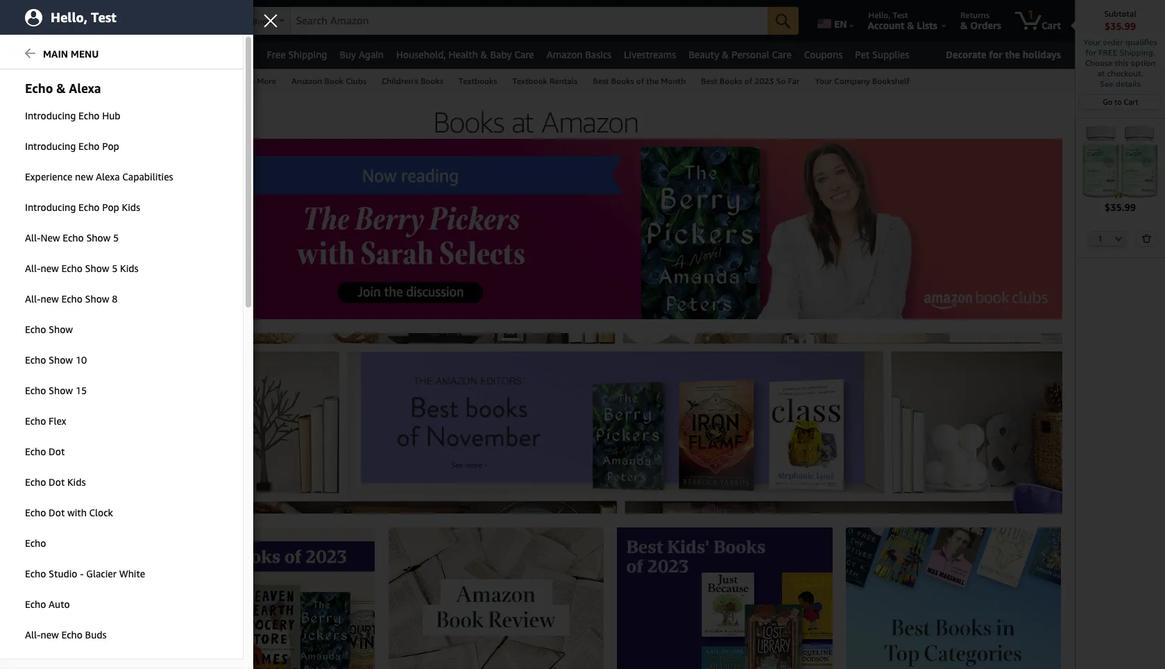 Task type: locate. For each thing, give the bounding box(es) containing it.
buy again link
[[334, 45, 390, 65]]

textbook down echo dot
[[19, 479, 53, 489]]

school
[[50, 194, 75, 204]]

kindle ebooks
[[19, 540, 73, 550]]

2 pop from the top
[[102, 201, 119, 213]]

1 horizontal spatial month
[[661, 76, 686, 86]]

all- for all-new echo show 8
[[25, 293, 41, 305]]

textbook
[[513, 76, 548, 86], [19, 479, 53, 489]]

menu
[[71, 48, 99, 60]]

your for your company bookshelf
[[816, 76, 833, 86]]

the
[[1006, 49, 1021, 60], [647, 76, 659, 86], [73, 232, 85, 242]]

your inside the your order qualifies for free shipping. choose this option at checkout. see details
[[1084, 37, 1102, 47]]

1 horizontal spatial book
[[52, 356, 71, 365]]

4 all- from the top
[[25, 629, 41, 641]]

best books of the month link down "livestreams" link
[[586, 69, 694, 91]]

0 horizontal spatial children's
[[19, 207, 56, 217]]

1 vertical spatial cart
[[1125, 97, 1139, 106]]

0 vertical spatial kids
[[122, 201, 140, 213]]

new up last on the left bottom of page
[[12, 630, 33, 642]]

read
[[19, 294, 39, 304]]

0 vertical spatial textbook
[[513, 76, 548, 86]]

textbooks up echo dot kids
[[12, 451, 57, 462]]

$35.99 down subtotal
[[1105, 20, 1137, 32]]

with left clock on the bottom of the page
[[67, 507, 87, 519]]

far up "all-new echo show 5 kids"
[[107, 244, 119, 254]]

2023 inside 'best books of the month best books of 2023 so far celebrity picks books by black writers'
[[73, 244, 92, 254]]

best books of the month link up celebrity picks link
[[19, 232, 110, 242]]

month
[[661, 76, 686, 86], [87, 232, 110, 242]]

all-new echo show 5
[[25, 232, 119, 244]]

hispanic and latino stories link
[[19, 169, 121, 179]]

1 horizontal spatial textbook rentals link
[[505, 69, 586, 91]]

dot inside 'link'
[[49, 476, 65, 488]]

1 vertical spatial children's
[[19, 207, 56, 217]]

0 vertical spatial picks
[[55, 257, 75, 267]]

1 horizontal spatial best books of the month link
[[586, 69, 694, 91]]

hello, inside "link"
[[51, 9, 88, 25]]

& right sellers
[[249, 76, 255, 86]]

los
[[157, 10, 170, 20]]

care right the baby
[[515, 49, 535, 60]]

all- for all-new echo buds
[[25, 629, 41, 641]]

1 vertical spatial the
[[647, 76, 659, 86]]

1 introducing from the top
[[25, 110, 76, 122]]

& left the baby
[[481, 49, 488, 60]]

more down free
[[257, 76, 276, 86]]

test
[[91, 9, 116, 25], [893, 10, 909, 20]]

1 vertical spatial best books of 2023 so far link
[[19, 244, 119, 254]]

all- up celebrity
[[25, 232, 41, 244]]

children's inside hispanic and latino stories books in spanish back to school books children's books
[[19, 207, 56, 217]]

2 all- from the top
[[25, 262, 41, 274]]

0 horizontal spatial textbook rentals
[[19, 479, 83, 489]]

auto
[[49, 599, 70, 610]]

of up celebrity picks link
[[64, 232, 71, 242]]

kindle for kindle ebooks
[[19, 540, 43, 550]]

new inside all-new echo show 5 'link'
[[41, 232, 60, 244]]

2 vertical spatial the
[[73, 232, 85, 242]]

see
[[1101, 78, 1114, 89]]

0 horizontal spatial textbooks
[[12, 451, 57, 462]]

amazon up club
[[19, 381, 50, 390]]

your company bookshelf link
[[808, 69, 918, 91]]

best for best books of the month
[[593, 76, 609, 86]]

0 vertical spatial 1
[[1028, 8, 1035, 22]]

0 vertical spatial kindle
[[12, 512, 40, 523]]

company
[[835, 76, 871, 86]]

echo
[[78, 110, 100, 122], [78, 140, 100, 152], [78, 201, 100, 213], [63, 232, 84, 244], [61, 262, 83, 274], [61, 293, 83, 305], [25, 324, 46, 335], [25, 354, 46, 366], [25, 385, 46, 397], [25, 415, 46, 427], [25, 446, 46, 458], [25, 476, 46, 488], [25, 507, 46, 519], [25, 537, 46, 549], [25, 568, 46, 580], [25, 599, 46, 610], [61, 629, 83, 641]]

hello, test inside hello, test "link"
[[51, 9, 116, 25]]

1 horizontal spatial with
[[67, 507, 87, 519]]

0 vertical spatial dot
[[49, 446, 65, 458]]

2023 down 'all-new echo show 5'
[[73, 244, 92, 254]]

sellers
[[222, 76, 247, 86]]

1 horizontal spatial the
[[647, 76, 659, 86]]

introducing echo hub
[[25, 110, 121, 122]]

holiday
[[54, 49, 88, 60]]

book left 10
[[52, 356, 71, 365]]

picks down "amazon books on twitter" link
[[60, 393, 80, 403]]

pet
[[856, 49, 870, 60]]

1 vertical spatial month
[[87, 232, 110, 242]]

month inside navigation "navigation"
[[661, 76, 686, 86]]

dot down echo dot
[[49, 476, 65, 488]]

0 vertical spatial with
[[42, 294, 57, 304]]

introducing
[[25, 110, 76, 122], [25, 140, 76, 152], [25, 201, 76, 213]]

so inside 'best books of the month best books of 2023 so far celebrity picks books by black writers'
[[94, 244, 104, 254]]

household, health & baby care link
[[390, 45, 541, 65]]

rentals up echo dot with clock
[[55, 479, 83, 489]]

picks
[[55, 257, 75, 267], [60, 393, 80, 403]]

month inside 'best books of the month best books of 2023 so far celebrity picks books by black writers'
[[87, 232, 110, 242]]

introducing for introducing echo pop
[[25, 140, 76, 152]]

kids inside 'link'
[[67, 476, 86, 488]]

0 vertical spatial children's
[[382, 76, 419, 86]]

introducing for introducing echo pop kids
[[25, 201, 76, 213]]

0 horizontal spatial textbook
[[19, 479, 53, 489]]

2 introducing from the top
[[25, 140, 76, 152]]

textbook up 'books%20at%20amazon' image
[[513, 76, 548, 86]]

latino
[[70, 169, 93, 179]]

$35.99 inside subtotal $35.99
[[1105, 20, 1137, 32]]

the down "livestreams" link
[[647, 76, 659, 86]]

1 horizontal spatial far
[[789, 76, 800, 86]]

far down 'coupons' link
[[789, 76, 800, 86]]

children's down household,
[[382, 76, 419, 86]]

with up deals in books link
[[42, 294, 57, 304]]

decorate for the holidays link
[[941, 46, 1067, 64]]

for right decorate
[[990, 49, 1003, 60]]

&
[[908, 19, 915, 31], [961, 19, 968, 31], [481, 49, 488, 60], [722, 49, 729, 60], [249, 76, 255, 86], [56, 81, 66, 96], [43, 512, 49, 523]]

with
[[42, 294, 57, 304], [67, 507, 87, 519]]

amazon
[[547, 49, 583, 60], [292, 76, 322, 86], [19, 356, 50, 365], [19, 381, 50, 390]]

1 vertical spatial introducing
[[25, 140, 76, 152]]

dot down echo dot kids
[[49, 507, 65, 519]]

0 horizontal spatial the
[[73, 232, 85, 242]]

2 horizontal spatial book
[[325, 76, 344, 86]]

1 vertical spatial dot
[[49, 476, 65, 488]]

5 for all-new echo show 5 kids
[[112, 262, 118, 274]]

children's books link
[[374, 69, 451, 91], [19, 207, 82, 217]]

so down beauty & personal care link
[[777, 76, 786, 86]]

1 horizontal spatial more
[[257, 76, 276, 86]]

days
[[47, 649, 67, 661]]

of down "livestreams" link
[[637, 76, 645, 86]]

textbook rentals up 'books%20at%20amazon' image
[[513, 76, 578, 86]]

to down the books in spanish link
[[40, 194, 47, 204]]

your left order
[[1084, 37, 1102, 47]]

cart down details
[[1125, 97, 1139, 106]]

1 vertical spatial so
[[94, 244, 104, 254]]

new for all-new echo buds
[[41, 629, 59, 641]]

0 vertical spatial 2023
[[755, 76, 775, 86]]

books inside children's books link
[[421, 76, 444, 86]]

5 down introducing echo pop kids link
[[113, 232, 119, 244]]

0 horizontal spatial deals
[[19, 307, 41, 317]]

1 vertical spatial 1
[[1099, 234, 1103, 243]]

new for experience new alexa capabilities
[[75, 171, 93, 183]]

0 vertical spatial your
[[1084, 37, 1102, 47]]

textbooks inside textbooks link
[[459, 76, 498, 86]]

0 horizontal spatial children's books link
[[19, 207, 82, 217]]

1 horizontal spatial textbook rentals
[[513, 76, 578, 86]]

1 vertical spatial 2023
[[73, 244, 92, 254]]

to left los
[[147, 10, 155, 20]]

deals inside read with pride deals in books
[[19, 307, 41, 317]]

0 vertical spatial book
[[325, 76, 344, 86]]

textbook rentals down echo dot
[[19, 479, 83, 489]]

all- up 30
[[25, 629, 41, 641]]

amazon left basics
[[547, 49, 583, 60]]

books link
[[10, 69, 49, 91]]

1 vertical spatial far
[[107, 244, 119, 254]]

2 vertical spatial introducing
[[25, 201, 76, 213]]

5 inside 'link'
[[113, 232, 119, 244]]

2 vertical spatial kids
[[67, 476, 86, 488]]

& inside 'link'
[[249, 76, 255, 86]]

introducing for introducing echo hub
[[25, 110, 76, 122]]

details
[[1116, 78, 1141, 89]]

children's down back
[[19, 207, 56, 217]]

5 right 'writers'
[[112, 262, 118, 274]]

echo show
[[25, 324, 73, 335]]

2 vertical spatial to
[[40, 194, 47, 204]]

hello, inside navigation "navigation"
[[869, 10, 891, 20]]

new
[[41, 232, 60, 244], [46, 418, 63, 428], [12, 630, 33, 642]]

for left free
[[1086, 47, 1097, 58]]

kindle
[[12, 512, 40, 523], [19, 540, 43, 550]]

amazon for amazon book review blog
[[19, 356, 50, 365]]

by
[[45, 269, 54, 279]]

echo studio - glacier white
[[25, 568, 145, 580]]

textbook rentals link up 'books%20at%20amazon' image
[[505, 69, 586, 91]]

amazon image
[[12, 12, 80, 33]]

1 vertical spatial book
[[52, 356, 71, 365]]

flex
[[49, 415, 66, 427]]

to right "go"
[[1115, 97, 1123, 106]]

amazon books on twitter link
[[19, 381, 114, 390]]

introducing down the books in spanish link
[[25, 201, 76, 213]]

last 30 days
[[12, 649, 67, 661]]

in up the back to school books link
[[45, 182, 51, 192]]

in down deals in books link
[[37, 328, 45, 338]]

0 vertical spatial introducing
[[25, 110, 76, 122]]

all- for all-new echo show 5 kids
[[25, 262, 41, 274]]

option
[[1132, 58, 1156, 68]]

1 vertical spatial your
[[816, 76, 833, 86]]

reading
[[55, 605, 91, 617]]

book inside navigation "navigation"
[[325, 76, 344, 86]]

0 vertical spatial 5
[[113, 232, 119, 244]]

start a new series
[[19, 418, 89, 428]]

account
[[868, 19, 905, 31]]

0 horizontal spatial care
[[515, 49, 535, 60]]

amazon book review blog link
[[19, 356, 120, 365]]

baby
[[491, 49, 512, 60]]

1 dot from the top
[[49, 446, 65, 458]]

1 horizontal spatial children's books link
[[374, 69, 451, 91]]

deals up 'search'
[[91, 49, 114, 60]]

textbooks
[[459, 76, 498, 86], [12, 451, 57, 462]]

5 for all-new echo show 5
[[113, 232, 119, 244]]

3 dot from the top
[[49, 507, 65, 519]]

1 pop from the top
[[102, 140, 119, 152]]

0 horizontal spatial far
[[107, 244, 119, 254]]

cart
[[1042, 19, 1062, 31], [1125, 97, 1139, 106]]

free shipping
[[267, 49, 327, 60]]

account & lists
[[868, 19, 938, 31]]

subtotal
[[1105, 8, 1137, 19]]

the left holidays at top
[[1006, 49, 1021, 60]]

& for returns & orders
[[961, 19, 968, 31]]

rentals down amazon basics link at the top of page
[[550, 76, 578, 86]]

2 dot from the top
[[49, 476, 65, 488]]

0 horizontal spatial month
[[87, 232, 110, 242]]

back to school books link
[[19, 194, 101, 204]]

0 horizontal spatial your
[[816, 76, 833, 86]]

picks inside amazon books on twitter book club picks
[[60, 393, 80, 403]]

so
[[777, 76, 786, 86], [94, 244, 104, 254]]

& left lists
[[908, 19, 915, 31]]

dot down start a new series link
[[49, 446, 65, 458]]

0 vertical spatial textbooks
[[459, 76, 498, 86]]

all
[[29, 49, 42, 61]]

checkbox image
[[12, 605, 24, 616]]

3 all- from the top
[[25, 293, 41, 305]]

0 vertical spatial textbook rentals link
[[505, 69, 586, 91]]

amazon down 'more in books'
[[19, 356, 50, 365]]

spanish
[[54, 182, 84, 192]]

test up menu
[[91, 9, 116, 25]]

0 horizontal spatial rentals
[[55, 479, 83, 489]]

10
[[76, 354, 87, 366]]

& for beauty & personal care
[[722, 49, 729, 60]]

0 horizontal spatial cart
[[1042, 19, 1062, 31]]

experience
[[25, 171, 72, 183]]

None submit
[[768, 7, 799, 35]]

introducing down echo
[[25, 110, 76, 122]]

rentals
[[550, 76, 578, 86], [55, 479, 83, 489]]

deals inside navigation "navigation"
[[91, 49, 114, 60]]

0 horizontal spatial with
[[42, 294, 57, 304]]

hello, test inside navigation "navigation"
[[869, 10, 909, 20]]

children's books link down household,
[[374, 69, 451, 91]]

1 left dropdown image
[[1099, 234, 1103, 243]]

test left lists
[[893, 10, 909, 20]]

kids down experience new alexa capabilities link
[[122, 201, 140, 213]]

3 introducing from the top
[[25, 201, 76, 213]]

books inside read with pride deals in books
[[52, 307, 75, 317]]

at
[[1098, 68, 1106, 78]]

1 horizontal spatial to
[[147, 10, 155, 20]]

1 horizontal spatial children's
[[382, 76, 419, 86]]

& for account & lists
[[908, 19, 915, 31]]

so up "all-new echo show 5 kids"
[[94, 244, 104, 254]]

all- up deals in books link
[[25, 293, 41, 305]]

so inside navigation "navigation"
[[777, 76, 786, 86]]

1 horizontal spatial deals
[[91, 49, 114, 60]]

best inside 'link'
[[203, 76, 219, 86]]

& left audible
[[43, 512, 49, 523]]

pop
[[102, 140, 119, 152], [102, 201, 119, 213]]

health
[[449, 49, 478, 60]]

1 horizontal spatial textbook
[[513, 76, 548, 86]]

best
[[203, 76, 219, 86], [593, 76, 609, 86], [702, 76, 718, 86], [19, 232, 36, 242], [19, 244, 36, 254]]

dot
[[49, 446, 65, 458], [49, 476, 65, 488], [49, 507, 65, 519]]

book left clubs
[[325, 76, 344, 86]]

all- left by on the left of page
[[25, 262, 41, 274]]

cart up holidays at top
[[1042, 19, 1062, 31]]

best kids' books of 2023 image
[[618, 528, 833, 669]]

hello, test up menu
[[51, 9, 116, 25]]

all-new echo buds link
[[0, 621, 243, 650]]

coq10 600mg softgels | high absorption coq10 ubiquinol supplement | reduced form enhanced with vitamin e &amp; omega 3 6 9 | antioxidant powerhouse good for health | 120 softgels image
[[1083, 124, 1159, 200]]

book for clubs
[[325, 76, 344, 86]]

holidays
[[1023, 49, 1062, 60]]

0 vertical spatial new
[[41, 232, 60, 244]]

alexa
[[96, 171, 120, 183]]

2 vertical spatial dot
[[49, 507, 65, 519]]

dot for with
[[49, 507, 65, 519]]

more inside 'link'
[[257, 76, 276, 86]]

1 up holidays at top
[[1028, 8, 1035, 22]]

1 horizontal spatial test
[[893, 10, 909, 20]]

in down read with pride link
[[43, 307, 50, 317]]

0 vertical spatial month
[[661, 76, 686, 86]]

1 horizontal spatial care
[[773, 49, 792, 60]]

dot for kids
[[49, 476, 65, 488]]

pop inside "link"
[[102, 140, 119, 152]]

hello, up the pet supplies
[[869, 10, 891, 20]]

to inside delivering to los angeles 90005 update location
[[147, 10, 155, 20]]

free
[[1099, 47, 1118, 58]]

textbooks down household, health & baby care link
[[459, 76, 498, 86]]

0 horizontal spatial test
[[91, 9, 116, 25]]

best books of 2023 so far link down personal
[[694, 69, 808, 91]]

1 vertical spatial best books of the month link
[[19, 232, 110, 242]]

advanced search link
[[49, 69, 129, 91]]

echo show link
[[0, 315, 243, 344]]

hispanic
[[19, 169, 51, 179]]

amazon down shipping
[[292, 76, 322, 86]]

qualifies
[[1126, 37, 1158, 47]]

amazon book clubs
[[292, 76, 367, 86]]

2 horizontal spatial to
[[1115, 97, 1123, 106]]

2 horizontal spatial the
[[1006, 49, 1021, 60]]

of for best books of the month
[[637, 76, 645, 86]]

book left club
[[19, 393, 38, 403]]

Books search field
[[245, 7, 799, 36]]

last 30 days link
[[12, 649, 67, 661]]

introducing inside "link"
[[25, 140, 76, 152]]

0 vertical spatial to
[[147, 10, 155, 20]]

0 vertical spatial cart
[[1042, 19, 1062, 31]]

0 horizontal spatial more
[[12, 328, 34, 338]]

1 horizontal spatial so
[[777, 76, 786, 86]]

1 horizontal spatial hello, test
[[869, 10, 909, 20]]

more down deals in books link
[[12, 328, 34, 338]]

capabilities
[[122, 171, 173, 183]]

kindle left ebooks
[[19, 540, 43, 550]]

1 vertical spatial rentals
[[55, 479, 83, 489]]

1 horizontal spatial hello,
[[869, 10, 891, 20]]

books in spanish link
[[19, 182, 84, 192]]

month down "livestreams" link
[[661, 76, 686, 86]]

0 horizontal spatial hello,
[[51, 9, 88, 25]]

pet supplies
[[856, 49, 910, 60]]

best books of 2023 so far link down 'all-new echo show 5'
[[19, 244, 119, 254]]

best books of 2023 image
[[160, 528, 375, 669]]

the inside 'best books of the month best books of 2023 so far celebrity picks books by black writers'
[[73, 232, 85, 242]]

0 vertical spatial rentals
[[550, 76, 578, 86]]

care right personal
[[773, 49, 792, 60]]

subtotal $35.99
[[1105, 8, 1137, 32]]

1 vertical spatial pop
[[102, 201, 119, 213]]

to for go to cart
[[1115, 97, 1123, 106]]

books inside amazon books on twitter book club picks
[[52, 381, 75, 390]]

textbook inside navigation "navigation"
[[513, 76, 548, 86]]

1 vertical spatial to
[[1115, 97, 1123, 106]]

0 vertical spatial deals
[[91, 49, 114, 60]]

kids down all-new echo show 5 'link'
[[120, 262, 139, 274]]

1 vertical spatial 5
[[112, 262, 118, 274]]

month down introducing echo pop kids
[[87, 232, 110, 242]]

& right beauty
[[722, 49, 729, 60]]

of for best books of the month best books of 2023 so far celebrity picks books by black writers
[[64, 232, 71, 242]]

free shipping link
[[261, 45, 334, 65]]

& left the orders
[[961, 19, 968, 31]]

textbook rentals link
[[505, 69, 586, 91], [19, 479, 83, 489]]

new right the "a"
[[46, 418, 63, 428]]

pop up stories on the top left of page
[[102, 140, 119, 152]]

introducing up and
[[25, 140, 76, 152]]

0 horizontal spatial so
[[94, 244, 104, 254]]

of down personal
[[745, 76, 753, 86]]

0 horizontal spatial 1
[[1028, 8, 1035, 22]]

kindle up kindle ebooks
[[12, 512, 40, 523]]

search
[[96, 76, 121, 86]]

hello, test up supplies on the right
[[869, 10, 909, 20]]

amazon inside amazon books on twitter book club picks
[[19, 381, 50, 390]]

household, health & baby care
[[397, 49, 535, 60]]

kids up echo dot with clock
[[67, 476, 86, 488]]

kids
[[122, 201, 140, 213], [120, 262, 139, 274], [67, 476, 86, 488]]

your down 'coupons' link
[[816, 76, 833, 86]]

children's books link down the back to school books link
[[19, 207, 82, 217]]

2023 down personal
[[755, 76, 775, 86]]

& inside returns & orders
[[961, 19, 968, 31]]

1 all- from the top
[[25, 232, 41, 244]]

the down introducing echo pop kids
[[73, 232, 85, 242]]

hello, up main menu
[[51, 9, 88, 25]]

returns
[[961, 10, 990, 20]]

0 vertical spatial textbook rentals
[[513, 76, 578, 86]]

Search Amazon text field
[[291, 8, 768, 34]]

& right echo
[[56, 81, 66, 96]]

0 vertical spatial more
[[257, 76, 276, 86]]

shipping
[[288, 49, 327, 60]]

textbook rentals link down echo dot
[[19, 479, 83, 489]]

picks up the black
[[55, 257, 75, 267]]

all- inside 'link'
[[25, 232, 41, 244]]

new up celebrity picks link
[[41, 232, 60, 244]]

1 vertical spatial with
[[67, 507, 87, 519]]

far inside 'best books of the month best books of 2023 so far celebrity picks books by black writers'
[[107, 244, 119, 254]]

1 horizontal spatial best books of 2023 so far link
[[694, 69, 808, 91]]

angeles
[[172, 10, 202, 20]]

$35.99 up dropdown image
[[1105, 201, 1137, 213]]

of
[[637, 76, 645, 86], [745, 76, 753, 86], [64, 232, 71, 242], [64, 244, 71, 254]]



Task type: describe. For each thing, give the bounding box(es) containing it.
best books of 2023 so far
[[702, 76, 800, 86]]

15
[[76, 385, 87, 397]]

with inside read with pride deals in books
[[42, 294, 57, 304]]

month for best books of the month best books of 2023 so far celebrity picks books by black writers
[[87, 232, 110, 242]]

hello, test link
[[0, 0, 253, 35]]

buds
[[85, 629, 107, 641]]

order
[[1104, 37, 1124, 47]]

0 horizontal spatial best books of 2023 so far link
[[19, 244, 119, 254]]

book club picks link
[[19, 393, 80, 403]]

more in books
[[12, 328, 75, 338]]

books inside books link
[[18, 76, 42, 86]]

2 vertical spatial new
[[12, 630, 33, 642]]

to inside hispanic and latino stories books in spanish back to school books children's books
[[40, 194, 47, 204]]

blog
[[103, 356, 120, 365]]

amazon book review image
[[389, 528, 604, 669]]

children's books
[[382, 76, 444, 86]]

best for best sellers & more
[[203, 76, 219, 86]]

twitter
[[89, 381, 114, 390]]

echo inside "link"
[[78, 140, 100, 152]]

best books in top categories image
[[847, 528, 1062, 669]]

new for all-new echo show 8
[[41, 293, 59, 305]]

advanced
[[57, 76, 94, 86]]

alexa
[[69, 81, 101, 96]]

pop for introducing echo pop
[[102, 140, 119, 152]]

on
[[78, 381, 87, 390]]

1 horizontal spatial cart
[[1125, 97, 1139, 106]]

0 vertical spatial best books of the month link
[[586, 69, 694, 91]]

children's inside navigation "navigation"
[[382, 76, 419, 86]]

of down 'all-new echo show 5'
[[64, 244, 71, 254]]

echo & alexa
[[25, 81, 101, 96]]

hub
[[102, 110, 121, 122]]

of for best books of 2023 so far
[[745, 76, 753, 86]]

amazon books on twitter book club picks
[[19, 381, 114, 403]]

best books of november image
[[160, 333, 1063, 514]]

free
[[267, 49, 286, 60]]

popular
[[12, 142, 46, 152]]

echo dot kids
[[25, 476, 86, 488]]

delete image
[[1142, 234, 1152, 243]]

picks inside 'best books of the month best books of 2023 so far celebrity picks books by black writers'
[[55, 257, 75, 267]]

echo auto link
[[0, 590, 243, 619]]

test inside navigation "navigation"
[[893, 10, 909, 20]]

for inside the your order qualifies for free shipping. choose this option at checkout. see details
[[1086, 47, 1097, 58]]

your for your order qualifies for free shipping. choose this option at checkout. see details
[[1084, 37, 1102, 47]]

1 vertical spatial $35.99
[[1105, 201, 1137, 213]]

in right popular
[[49, 142, 57, 152]]

book inside amazon books on twitter book club picks
[[19, 393, 38, 403]]

echo
[[25, 81, 53, 96]]

1 vertical spatial more
[[12, 328, 34, 338]]

main menu
[[43, 48, 99, 60]]

clock
[[89, 507, 113, 519]]

ebooks
[[45, 540, 73, 550]]

echo dot with clock link
[[0, 499, 243, 528]]

amazon book review blog
[[19, 356, 120, 365]]

white
[[119, 568, 145, 580]]

now reading. bright young women with sarah selects. join the discussion. image
[[160, 139, 1063, 320]]

1 vertical spatial textbook rentals
[[19, 479, 83, 489]]

2023 inside best books of 2023 so far link
[[755, 76, 775, 86]]

& for kindle & audible
[[43, 512, 49, 523]]

books%20at%20amazon image
[[246, 101, 829, 139]]

new for all-new echo show 5 kids
[[41, 262, 59, 274]]

pop for introducing echo pop kids
[[102, 201, 119, 213]]

test inside "link"
[[91, 9, 116, 25]]

a
[[39, 418, 44, 428]]

kindle ebooks link
[[19, 540, 73, 550]]

1 care from the left
[[515, 49, 535, 60]]

your order qualifies for free shipping. choose this option at checkout. see details
[[1084, 37, 1158, 89]]

dropdown image
[[1116, 236, 1123, 241]]

series
[[65, 418, 89, 428]]

best books of the month
[[593, 76, 686, 86]]

1 vertical spatial textbook rentals link
[[19, 479, 83, 489]]

back
[[19, 194, 38, 204]]

amazon basics link
[[541, 45, 618, 65]]

-
[[80, 568, 84, 580]]

echo link
[[0, 529, 243, 558]]

far inside best books of 2023 so far link
[[789, 76, 800, 86]]

books inside best books of 2023 so far link
[[720, 76, 743, 86]]

1 vertical spatial children's books link
[[19, 207, 82, 217]]

0 horizontal spatial best books of the month link
[[19, 232, 110, 242]]

lists
[[918, 19, 938, 31]]

livestreams
[[624, 49, 677, 60]]

clubs
[[346, 76, 367, 86]]

all-new echo show 8
[[25, 293, 118, 305]]

eligible
[[94, 605, 126, 617]]

1 vertical spatial textbooks
[[12, 451, 57, 462]]

all-new echo show 5 link
[[0, 224, 243, 253]]

1 horizontal spatial 1
[[1099, 234, 1103, 243]]

go to cart
[[1104, 97, 1139, 106]]

1 vertical spatial new
[[46, 418, 63, 428]]

pet supplies link
[[849, 45, 916, 65]]

1 vertical spatial textbook
[[19, 479, 53, 489]]

echo dot link
[[0, 437, 243, 467]]

buy
[[340, 49, 356, 60]]

books inside best books of the month link
[[612, 76, 634, 86]]

club
[[41, 393, 58, 403]]

in inside hispanic and latino stories books in spanish back to school books children's books
[[45, 182, 51, 192]]

all- for all-new echo show 5
[[25, 232, 41, 244]]

shipping.
[[1120, 47, 1156, 58]]

studio
[[49, 568, 77, 580]]

best sellers & more link
[[195, 69, 284, 91]]

see details link
[[1083, 78, 1159, 89]]

month for best books of the month
[[661, 76, 686, 86]]

in inside read with pride deals in books
[[43, 307, 50, 317]]

0 vertical spatial the
[[1006, 49, 1021, 60]]

amazon for amazon book clubs
[[292, 76, 322, 86]]

echo flex
[[25, 415, 66, 427]]

delivering to los angeles 90005 update location
[[106, 10, 228, 31]]

the for best books of the month
[[647, 76, 659, 86]]

to for delivering to los angeles 90005 update location
[[147, 10, 155, 20]]

show inside 'link'
[[86, 232, 111, 244]]

book for review
[[52, 356, 71, 365]]

echo auto
[[25, 599, 70, 610]]

amazon for amazon basics
[[547, 49, 583, 60]]

best for best books of 2023 so far
[[702, 76, 718, 86]]

echo studio - glacier white link
[[0, 560, 243, 589]]

livestreams link
[[618, 45, 683, 65]]

navigation navigation
[[0, 0, 1166, 669]]

the for best books of the month best books of 2023 so far celebrity picks books by black writers
[[73, 232, 85, 242]]

textbook rentals inside navigation "navigation"
[[513, 76, 578, 86]]

0 vertical spatial children's books link
[[374, 69, 451, 91]]

rentals inside navigation "navigation"
[[550, 76, 578, 86]]

bookshelf
[[873, 76, 910, 86]]

echo show 10 link
[[0, 346, 243, 375]]

writers
[[79, 269, 105, 279]]

pride
[[59, 294, 78, 304]]

0 horizontal spatial for
[[990, 49, 1003, 60]]

none submit inside the books search field
[[768, 7, 799, 35]]

echo show 15
[[25, 385, 87, 397]]

location
[[142, 19, 179, 31]]

new releases
[[12, 630, 74, 642]]

amazon basics
[[547, 49, 612, 60]]

echo dot
[[25, 446, 65, 458]]

kindle & audible
[[12, 512, 84, 523]]

books inside the books search field
[[253, 16, 275, 26]]

1 vertical spatial kids
[[120, 262, 139, 274]]

all-new echo show 8 link
[[0, 285, 243, 314]]

& for echo & alexa
[[56, 81, 66, 96]]

read with pride deals in books
[[19, 294, 78, 317]]

hispanic and latino stories books in spanish back to school books children's books
[[19, 169, 121, 217]]

deals in books link
[[19, 307, 75, 317]]

main menu link
[[0, 40, 243, 69]]

2 care from the left
[[773, 49, 792, 60]]

coupons link
[[798, 45, 849, 65]]

introducing echo pop
[[25, 140, 119, 152]]

kindle for kindle & audible
[[12, 512, 40, 523]]

popular in books
[[12, 142, 87, 152]]



Task type: vqa. For each thing, say whether or not it's contained in the screenshot.
Delete Image
yes



